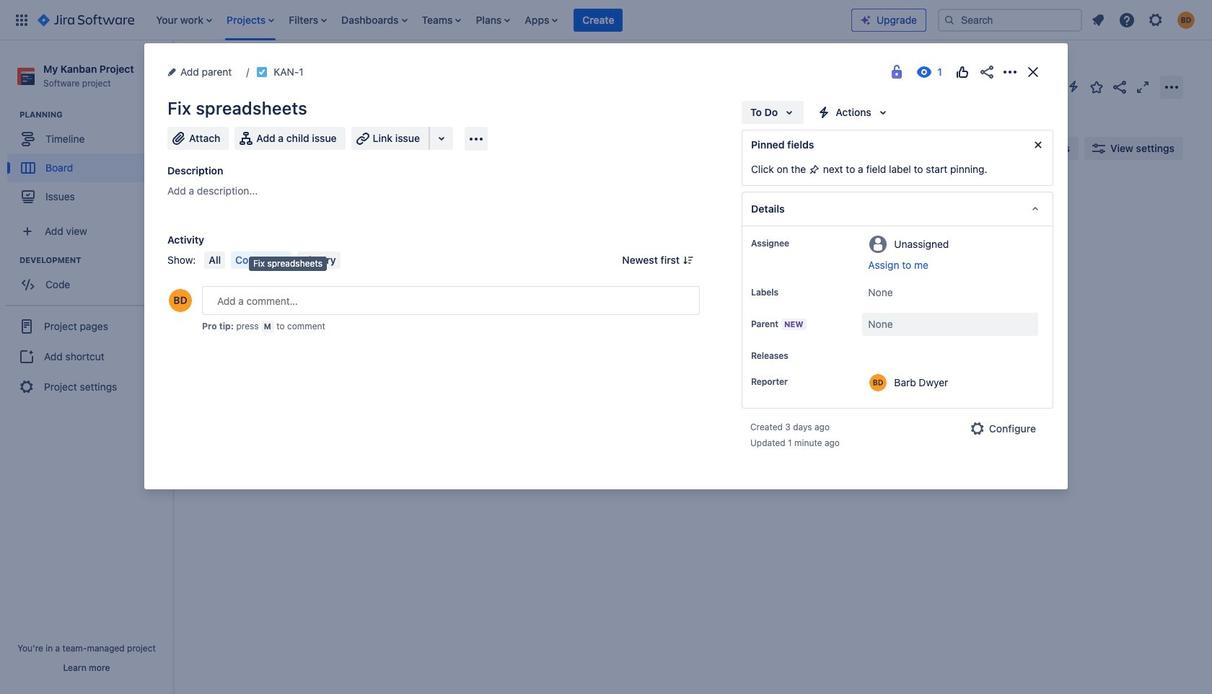 Task type: locate. For each thing, give the bounding box(es) containing it.
primary element
[[9, 0, 851, 40]]

sidebar element
[[0, 40, 173, 695]]

list
[[149, 0, 851, 40], [1085, 7, 1204, 33]]

list item
[[152, 0, 217, 40], [222, 0, 279, 40], [285, 0, 331, 40], [337, 0, 412, 40], [417, 0, 466, 40], [472, 0, 515, 40], [521, 0, 562, 40], [574, 0, 623, 40]]

reporter pin to top. only you can see pinned fields. image
[[791, 377, 802, 388]]

2 heading from the top
[[19, 255, 172, 266]]

5 list item from the left
[[417, 0, 466, 40]]

0 horizontal spatial list
[[149, 0, 851, 40]]

actions image
[[1002, 64, 1019, 81]]

details element
[[742, 192, 1054, 227]]

3 list item from the left
[[285, 0, 331, 40]]

2 vertical spatial group
[[6, 305, 167, 408]]

banner
[[0, 0, 1212, 40]]

vote options: no one has voted for this issue yet. image
[[954, 64, 971, 81]]

1 vertical spatial group
[[7, 255, 172, 304]]

dialog
[[144, 43, 1068, 490]]

menu bar
[[202, 252, 343, 269]]

task image
[[256, 66, 268, 78]]

1 vertical spatial heading
[[19, 255, 172, 266]]

heading
[[19, 109, 172, 121], [19, 255, 172, 266]]

link web pages and more image
[[433, 130, 450, 147]]

task image
[[214, 261, 226, 273]]

close image
[[1025, 64, 1042, 81]]

jira software image
[[38, 11, 134, 29], [38, 11, 134, 29]]

0 vertical spatial heading
[[19, 109, 172, 121]]

hide message image
[[1030, 136, 1047, 154]]

tooltip
[[249, 257, 327, 271]]

add people image
[[355, 140, 372, 157]]

group
[[7, 109, 172, 216], [7, 255, 172, 304], [6, 305, 167, 408]]

2 list item from the left
[[222, 0, 279, 40]]

create column image
[[815, 189, 833, 206]]

None search field
[[938, 8, 1082, 31]]



Task type: describe. For each thing, give the bounding box(es) containing it.
Search this board text field
[[203, 136, 270, 162]]

more information about barb dwyer image
[[870, 375, 887, 392]]

7 list item from the left
[[521, 0, 562, 40]]

star kan board image
[[1088, 78, 1105, 96]]

8 list item from the left
[[574, 0, 623, 40]]

6 list item from the left
[[472, 0, 515, 40]]

1 list item from the left
[[152, 0, 217, 40]]

Search field
[[938, 8, 1082, 31]]

1 heading from the top
[[19, 109, 172, 121]]

0 vertical spatial group
[[7, 109, 172, 216]]

copy link to issue image
[[301, 66, 312, 77]]

1 horizontal spatial list
[[1085, 7, 1204, 33]]

search image
[[944, 14, 955, 26]]

enter full screen image
[[1134, 78, 1152, 96]]

4 list item from the left
[[337, 0, 412, 40]]

Add a comment… field
[[202, 286, 700, 315]]



Task type: vqa. For each thing, say whether or not it's contained in the screenshot.
Primary Element
yes



